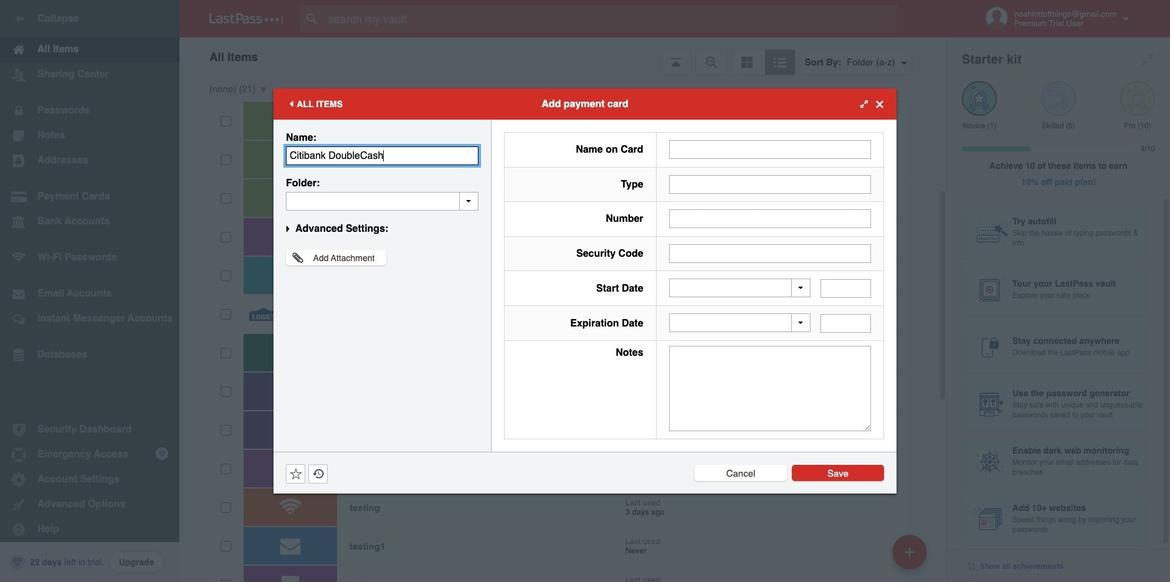 Task type: locate. For each thing, give the bounding box(es) containing it.
Search search field
[[300, 5, 922, 32]]

None text field
[[286, 146, 479, 165], [669, 175, 871, 194], [286, 192, 479, 211], [821, 314, 871, 333], [669, 346, 871, 431], [286, 146, 479, 165], [669, 175, 871, 194], [286, 192, 479, 211], [821, 314, 871, 333], [669, 346, 871, 431]]

None text field
[[669, 140, 871, 159], [669, 210, 871, 228], [669, 244, 871, 263], [821, 279, 871, 298], [669, 140, 871, 159], [669, 210, 871, 228], [669, 244, 871, 263], [821, 279, 871, 298]]

search my vault text field
[[300, 5, 922, 32]]

new item navigation
[[888, 531, 935, 582]]

dialog
[[274, 89, 897, 494]]



Task type: vqa. For each thing, say whether or not it's contained in the screenshot.
New item element
no



Task type: describe. For each thing, give the bounding box(es) containing it.
vault options navigation
[[180, 37, 947, 75]]

lastpass image
[[209, 13, 283, 24]]

main navigation navigation
[[0, 0, 180, 582]]

new item image
[[906, 548, 914, 556]]



